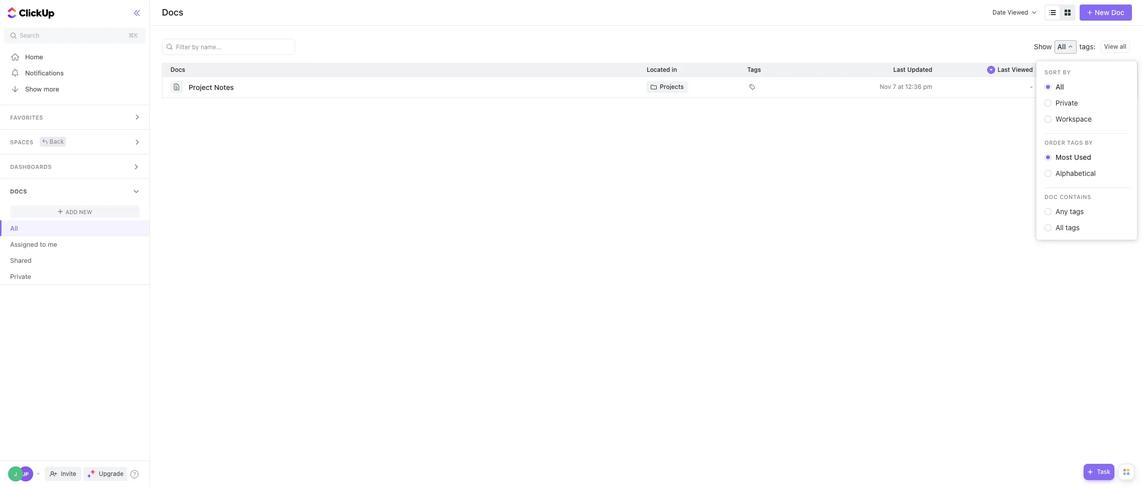 Task type: describe. For each thing, give the bounding box(es) containing it.
nov 7 at 12:36 pm
[[880, 83, 933, 91]]

order
[[1045, 139, 1066, 146]]

last viewed
[[998, 66, 1033, 73]]

invite
[[61, 470, 76, 478]]

located
[[647, 66, 670, 73]]

any
[[1056, 207, 1068, 216]]

⌘k
[[129, 32, 138, 39]]

-
[[1031, 83, 1033, 91]]

projects link
[[647, 81, 688, 93]]

notes
[[214, 83, 234, 91]]

assigned
[[10, 240, 38, 248]]

7
[[893, 83, 897, 91]]

add new
[[66, 209, 92, 215]]

notifications link
[[0, 65, 150, 81]]

me
[[48, 240, 57, 248]]

dashboards
[[10, 164, 52, 170]]

shared
[[10, 256, 32, 264]]

0 vertical spatial tags
[[748, 66, 761, 73]]

1 horizontal spatial private
[[1056, 99, 1079, 107]]

all down sort by
[[1056, 83, 1065, 91]]

used
[[1075, 153, 1092, 162]]

in
[[672, 66, 677, 73]]

0 vertical spatial docs
[[162, 7, 183, 18]]

all button
[[1055, 40, 1077, 54]]

upgrade link
[[83, 467, 128, 481]]

at
[[898, 83, 904, 91]]

show more
[[25, 85, 59, 93]]

more
[[44, 85, 59, 93]]

contains
[[1060, 194, 1092, 200]]

home link
[[0, 49, 150, 65]]

1 horizontal spatial by
[[1085, 139, 1093, 146]]

all down any
[[1056, 223, 1064, 232]]

any tags
[[1056, 207, 1084, 216]]

task
[[1098, 468, 1111, 476]]

updated
[[908, 66, 933, 73]]

most used
[[1056, 153, 1092, 162]]

last for last updated
[[894, 66, 906, 73]]

all tags
[[1056, 223, 1080, 232]]

12:36
[[906, 83, 922, 91]]

order tags by
[[1045, 139, 1093, 146]]

viewed
[[1012, 66, 1033, 73]]

all inside "sidebar" navigation
[[10, 224, 18, 232]]



Task type: locate. For each thing, give the bounding box(es) containing it.
search
[[20, 32, 39, 39]]

tags
[[1080, 42, 1094, 51], [1070, 207, 1084, 216], [1066, 223, 1080, 232]]

private
[[1056, 99, 1079, 107], [10, 272, 31, 280]]

pm
[[924, 83, 933, 91]]

tags
[[748, 66, 761, 73], [1068, 139, 1084, 146]]

0 horizontal spatial by
[[1063, 69, 1071, 75]]

sidebar navigation
[[0, 0, 150, 488]]

new
[[1095, 8, 1110, 17]]

1 horizontal spatial doc
[[1112, 8, 1125, 17]]

tags down any tags
[[1066, 223, 1080, 232]]

0 horizontal spatial doc
[[1045, 194, 1058, 200]]

back link
[[40, 137, 66, 147]]

:
[[1094, 42, 1096, 51]]

doc contains
[[1045, 194, 1092, 200]]

show for show more
[[25, 85, 42, 93]]

last left viewed
[[998, 66, 1010, 73]]

0 horizontal spatial docs
[[10, 188, 27, 195]]

last up at
[[894, 66, 906, 73]]

docs inside "sidebar" navigation
[[10, 188, 27, 195]]

0 horizontal spatial private
[[10, 272, 31, 280]]

tags for all tags
[[1066, 223, 1080, 232]]

last updated
[[894, 66, 933, 73]]

show for show
[[1035, 42, 1052, 51]]

1 vertical spatial tags
[[1070, 207, 1084, 216]]

0 horizontal spatial tags
[[748, 66, 761, 73]]

1 vertical spatial show
[[25, 85, 42, 93]]

notifications
[[25, 69, 64, 77]]

back
[[50, 138, 64, 145]]

1 horizontal spatial last
[[998, 66, 1010, 73]]

doc
[[1112, 8, 1125, 17], [1045, 194, 1058, 200]]

show left "more"
[[25, 85, 42, 93]]

new doc
[[1095, 8, 1125, 17]]

1 horizontal spatial docs
[[162, 7, 183, 18]]

by up used
[[1085, 139, 1093, 146]]

home
[[25, 53, 43, 61]]

0 vertical spatial show
[[1035, 42, 1052, 51]]

0 vertical spatial tags
[[1080, 42, 1094, 51]]

1 last from the left
[[894, 66, 906, 73]]

1 vertical spatial docs
[[10, 188, 27, 195]]

tags for any tags
[[1070, 207, 1084, 216]]

alphabetical
[[1056, 169, 1096, 178]]

all
[[1058, 42, 1066, 51], [1056, 83, 1065, 91], [1056, 223, 1064, 232], [10, 224, 18, 232]]

1 vertical spatial private
[[10, 272, 31, 280]]

docs
[[162, 7, 183, 18], [10, 188, 27, 195]]

1 vertical spatial doc
[[1045, 194, 1058, 200]]

all up the "assigned"
[[10, 224, 18, 232]]

1 vertical spatial by
[[1085, 139, 1093, 146]]

upgrade
[[99, 470, 124, 478]]

add
[[66, 209, 78, 215]]

favorites
[[10, 114, 43, 121]]

last for last viewed
[[998, 66, 1010, 73]]

most
[[1056, 153, 1073, 162]]

by right sort
[[1063, 69, 1071, 75]]

1 horizontal spatial show
[[1035, 42, 1052, 51]]

new
[[79, 209, 92, 215]]

tags :
[[1080, 42, 1096, 51]]

0 horizontal spatial show
[[25, 85, 42, 93]]

0 horizontal spatial last
[[894, 66, 906, 73]]

favorites button
[[0, 105, 150, 129]]

1 horizontal spatial tags
[[1068, 139, 1084, 146]]

workspace
[[1056, 115, 1092, 123]]

nov
[[880, 83, 891, 91]]

sort by
[[1045, 69, 1071, 75]]

assigned to me
[[10, 240, 57, 248]]

project
[[189, 83, 212, 91]]

show inside "sidebar" navigation
[[25, 85, 42, 93]]

all inside dropdown button
[[1058, 42, 1066, 51]]

private up 'workspace'
[[1056, 99, 1079, 107]]

1 vertical spatial tags
[[1068, 139, 1084, 146]]

private inside "sidebar" navigation
[[10, 272, 31, 280]]

show left all dropdown button
[[1035, 42, 1052, 51]]

0 vertical spatial by
[[1063, 69, 1071, 75]]

tags down contains
[[1070, 207, 1084, 216]]

by
[[1063, 69, 1071, 75], [1085, 139, 1093, 146]]

sort
[[1045, 69, 1062, 75]]

project notes
[[189, 83, 234, 91]]

2 vertical spatial tags
[[1066, 223, 1080, 232]]

doc right new
[[1112, 8, 1125, 17]]

show
[[1035, 42, 1052, 51], [25, 85, 42, 93]]

last
[[894, 66, 906, 73], [998, 66, 1010, 73]]

all up sharing
[[1058, 42, 1066, 51]]

located in
[[647, 66, 677, 73]]

to
[[40, 240, 46, 248]]

0 vertical spatial private
[[1056, 99, 1079, 107]]

private down shared
[[10, 272, 31, 280]]

projects
[[660, 83, 684, 91]]

doc up any
[[1045, 194, 1058, 200]]

0 vertical spatial doc
[[1112, 8, 1125, 17]]

2 last from the left
[[998, 66, 1010, 73]]

tags right all dropdown button
[[1080, 42, 1094, 51]]

sharing
[[1059, 66, 1082, 73]]

Filter by name... text field
[[168, 39, 292, 54]]



Task type: vqa. For each thing, say whether or not it's contained in the screenshot.
Search
yes



